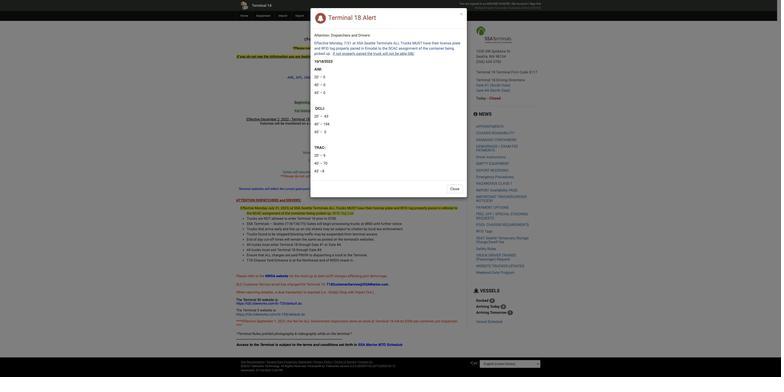 Task type: locate. For each thing, give the bounding box(es) containing it.
#1 inside terminal 18 driving directions gate #1 (south gate) gate #4 (north gate)
[[485, 83, 490, 87]]

to
[[335, 32, 340, 36], [379, 46, 382, 50], [379, 46, 382, 51], [339, 55, 342, 59], [364, 109, 368, 113], [409, 118, 412, 122], [332, 175, 335, 179], [378, 175, 382, 179], [452, 188, 454, 191], [455, 207, 458, 211], [285, 217, 288, 221], [325, 217, 328, 221], [348, 228, 351, 231], [268, 233, 271, 237], [310, 254, 313, 258], [344, 254, 347, 258], [256, 275, 259, 279], [314, 275, 317, 279], [250, 344, 253, 348], [292, 344, 296, 348]]

monday, up made
[[330, 41, 343, 45]]

1 horizontal spatial /
[[499, 145, 501, 149]]

or inside "trucks are not allowed to enter terminal 18 prior to 0700. ssa terminals – seattle (t18/t30/t5) gates will begin processing trucks at 0800 until further notice trucks that arrive early and line up on city streets may be subject to citation by local law enforcement. trucks found to be stopped/blocking traffic may be suspended from terminal access. end of day cut-off times will remain the same as posted on the terminal's websites. all trucks must enter terminal 18 through gate #1 or gate #4. all trucks must exit terminal 18 through gate #4. ensure that all charges are paid prior to dispatching a truck to the terminal. t18 chassis yard entrance is at the northwest end of rodo check in."
[[325, 243, 328, 247]]

up inside terminal websites will reflect the current gate/yard schedules. please do not rely on information from outside parties as they may not reflect the most up to date information.*
[[447, 188, 451, 191]]

0 horizontal spatial see
[[257, 55, 263, 59]]

rfid up 0700.
[[333, 212, 340, 216]]

contact
[[359, 361, 369, 365]]

of left day
[[254, 238, 257, 242]]

home
[[389, 46, 397, 50]]

effective for effective monday july 31, 2023, at ssa seattle terminals all trucks must have their license plate and rfid tag properly paired in emodal to the scac assignment of the container being picked up.
[[241, 207, 254, 211]]

0 vertical spatial please
[[312, 84, 322, 88]]

1
[[511, 182, 513, 186], [510, 312, 512, 315]]

to inside welcome to terminal 18 forecast (for terminal map click here, t18 yard map )
[[335, 32, 340, 36]]

|
[[511, 2, 512, 5], [529, 2, 530, 5], [266, 361, 266, 365], [313, 361, 314, 365], [333, 361, 334, 365], [357, 361, 358, 365]]

for inside ****effective september 1, 2021, the fee for all government inspections done on dock at terminal 18 will be $300 per container, per inspection. ****
[[299, 320, 303, 324]]

2 40' from the top
[[315, 122, 319, 126]]

up down northwest
[[309, 275, 313, 279]]

temporary
[[498, 236, 516, 241]]

a up free on the top left of page
[[364, 101, 366, 105]]

is: for the terminal 30 website is:
[[275, 298, 279, 302]]

0 vertical spatial picked
[[315, 52, 325, 56]]

peel
[[477, 212, 485, 217]]

20'
[[315, 114, 319, 119], [315, 154, 319, 158]]

1 horizontal spatial changes
[[364, 46, 378, 50]]

closed
[[490, 96, 501, 101]]

when
[[236, 291, 246, 295]]

0 vertical spatial t18
[[366, 37, 374, 41]]

terminal right dock
[[376, 320, 389, 324]]

18 up msc,
[[374, 71, 378, 75]]

is: inside the terminal 5 website is: https://t5s.tideworks.com/fc-t5s/default.do
[[273, 309, 277, 313]]

whl,
[[395, 76, 404, 80]]

1 vertical spatial tag
[[409, 207, 414, 211]]

- left the closed
[[487, 96, 489, 101]]

1 horizontal spatial scac
[[389, 46, 398, 51]]

1 20' from the top
[[315, 114, 319, 119]]

license inside effective monday, 7/31 at ssa seattle terminals all trucks must have their license plate and rfid tag properly paired in emodal to the scac assignment of the container being picked up.
[[440, 41, 452, 45]]

0 vertical spatial or
[[380, 55, 383, 59]]

0 horizontal spatial being
[[307, 212, 315, 216]]

welcome to terminal 18 forecast (for terminal map click here, t18 yard map )
[[305, 32, 396, 41]]

/ right off
[[494, 212, 495, 217]]

1 per from the left
[[414, 320, 419, 324]]

20' up 'thursday,'
[[315, 154, 319, 158]]

2 arriving from the top
[[477, 311, 490, 315]]

monday, inside effective monday, 7/31 at ssa seattle terminals all trucks must have their license plate and rfid tag properly paired in emodal to the scac assignment of the container being picked up.
[[330, 41, 343, 45]]

most
[[439, 188, 446, 191], [301, 275, 309, 279]]

5
[[258, 309, 259, 313]]

general
[[267, 361, 277, 365]]

0 horizontal spatial refer
[[248, 275, 255, 279]]

paid
[[291, 254, 298, 258]]

t18
[[366, 37, 374, 41], [332, 101, 338, 105], [247, 259, 253, 263]]

1 vertical spatial #1
[[320, 243, 324, 247]]

– for 40' – 194
[[320, 122, 323, 126]]

mae,
[[360, 76, 369, 80]]

truck up rodo
[[335, 254, 343, 258]]

– for 45' – 0
[[320, 91, 323, 95]]

is down photography
[[275, 344, 278, 348]]

terminal up attention
[[239, 188, 251, 191]]

0 horizontal spatial yard
[[267, 259, 274, 263]]

or right above
[[380, 55, 383, 59]]

terminal inside ****effective september 1, 2021, the fee for all government inspections done on dock at terminal 18 will be $300 per container, per inspection. ****
[[376, 320, 389, 324]]

website for the terminal 30 website is:
[[262, 298, 274, 302]]

being inside effective monday july 31, 2023, at ssa seattle terminals all trucks must have their license plate and rfid tag properly paired in emodal to the scac assignment of the container being picked up.
[[307, 212, 315, 216]]

from inside "trucks are not allowed to enter terminal 18 prior to 0700. ssa terminals – seattle (t18/t30/t5) gates will begin processing trucks at 0800 until further notice trucks that arrive early and line up on city streets may be subject to citation by local law enforcement. trucks found to be stopped/blocking traffic may be suspended from terminal access. end of day cut-off times will remain the same as posted on the terminal's websites. all trucks must enter terminal 18 through gate #1 or gate #4. all trucks must exit terminal 18 through gate #4. ensure that all charges are paid prior to dispatching a truck to the terminal. t18 chassis yard entrance is at the northwest end of rodo check in."
[[345, 233, 352, 237]]

40' – 70
[[315, 162, 328, 166]]

lines
[[339, 71, 348, 75]]

the inside ****effective september 1, 2021, the fee for all government inspections done on dock at terminal 18 will be $300 per container, per inspection. ****
[[288, 320, 292, 324]]

all down "exit"
[[265, 254, 271, 258]]

1 horizontal spatial monday,
[[330, 41, 343, 45]]

ssa inside effective monday july 31, 2023, at ssa seattle terminals all trucks must have their license plate and rfid tag properly paired in emodal to the scac assignment of the container being picked up.
[[294, 207, 301, 211]]

0 horizontal spatial arrive
[[265, 228, 274, 231]]

on right rely at the left of page
[[351, 188, 355, 191]]

0 vertical spatial changes
[[364, 46, 378, 50]]

chassis roadability link
[[477, 131, 515, 135]]

2 20' from the top
[[315, 154, 319, 158]]

will
[[383, 52, 388, 56], [339, 101, 344, 105], [328, 105, 333, 109], [311, 118, 316, 122], [275, 122, 280, 126], [421, 122, 426, 126], [293, 170, 298, 174], [265, 188, 269, 191], [317, 222, 322, 226], [285, 238, 290, 242], [395, 320, 400, 324]]

40' up 45' at left
[[315, 162, 319, 166]]

t18 up participation
[[332, 101, 338, 105]]

1 horizontal spatial container
[[350, 105, 364, 109]]

in up items
[[362, 46, 364, 51]]

2 horizontal spatial refer
[[356, 109, 364, 113]]

changed
[[288, 283, 301, 287]]

import left export link
[[279, 14, 288, 18]]

map up home
[[386, 37, 394, 41]]

1 vertical spatial 2023,
[[281, 207, 290, 211]]

tag down they
[[409, 207, 414, 211]]

a inside effective december 2, 2022 - terminal 18 will temporarily be closing gate/yard operations on fridays due to ongoing volume declines volumes will be monitored on a weekly basis and when conditions improve, friday gate/yard operations will resume.
[[307, 122, 309, 126]]

2 horizontal spatial t18
[[366, 37, 374, 41]]

2 the from the top
[[236, 309, 242, 313]]

their inside effective monday, 7/31 at ssa seattle terminals all trucks must have their license plate and rfid tag properly paired in emodal to the scac assignment of the container being picked up.
[[432, 41, 440, 45]]

account
[[517, 2, 528, 5]]

0 for 20' – 0
[[324, 75, 326, 79]]

refer down open
[[356, 109, 364, 113]]

0 right cgm,
[[324, 75, 326, 79]]

0 vertical spatial paired
[[351, 46, 361, 51]]

by down 0800
[[364, 228, 368, 231]]

#4. down suspended
[[337, 243, 342, 247]]

website trucker updates link
[[477, 264, 525, 269]]

stopped/blocking
[[277, 233, 304, 237]]

1 vertical spatial picked
[[316, 212, 326, 216]]

1 horizontal spatial gate/yard
[[352, 118, 367, 122]]

picked up begin
[[316, 212, 326, 216]]

sign
[[530, 2, 536, 5]]

20' for 20' – 9
[[315, 154, 319, 158]]

terminals up our
[[377, 41, 393, 45]]

at inside effective monday july 31, 2023, at ssa seattle terminals all trucks must have their license plate and rfid tag properly paired in emodal to the scac assignment of the container being picked up.
[[290, 207, 293, 211]]

cgm,
[[313, 76, 322, 80]]

arriving down docked
[[477, 305, 490, 309]]

enter up "exit"
[[271, 243, 279, 247]]

terminals inside effective monday, 7/31 at ssa seattle terminals all trucks must have their license plate and rfid tag properly paired in emodal to the scac assignment of the container being picked up.
[[377, 41, 393, 45]]

terminal 18 alert
[[327, 14, 376, 22]]

2 vertical spatial properly
[[415, 207, 427, 211]]

please see
[[312, 84, 330, 88]]

18 up 'here,'
[[360, 32, 366, 36]]

arrive inside "trucks are not allowed to enter terminal 18 prior to 0700. ssa terminals – seattle (t18/t30/t5) gates will begin processing trucks at 0800 until further notice trucks that arrive early and line up on city streets may be subject to citation by local law enforcement. trucks found to be stopped/blocking traffic may be suspended from terminal access. end of day cut-off times will remain the same as posted on the terminal's websites. all trucks must enter terminal 18 through gate #1 or gate #4. all trucks must exit terminal 18 through gate #4. ensure that all charges are paid prior to dispatching a truck to the terminal. t18 chassis yard entrance is at the northwest end of rodo check in."
[[265, 228, 274, 231]]

3 40' from the top
[[315, 162, 319, 166]]

20' – 0
[[315, 75, 326, 79]]

1 must from the top
[[262, 243, 270, 247]]

0 vertical spatial 1
[[511, 182, 513, 186]]

and inside effective monday, 7/31 at ssa seattle terminals all trucks must have their license plate and rfid tag properly paired in emodal to the scac assignment of the container being picked up.
[[315, 46, 321, 51]]

fridays
[[390, 118, 401, 122]]

1 40' from the top
[[315, 83, 319, 87]]

1 horizontal spatial arrive
[[336, 175, 345, 179]]

terminal inside the terminal 30 website is: https://t30.tideworks.com/fc-t30/default.do
[[243, 298, 257, 302]]

0 vertical spatial is:
[[275, 298, 279, 302]]

are inside you are signed in as archer chapin | my account | sign out broker/freight forwarder company admin (58204)
[[466, 2, 470, 5]]

0 vertical spatial must
[[262, 243, 270, 247]]

chassis up damaged
[[477, 131, 492, 135]]

0 vertical spatial date
[[455, 188, 461, 191]]

terminals inside effective monday july 31, 2023, at ssa seattle terminals all trucks must have their license plate and rfid tag properly paired in emodal to the scac assignment of the container being picked up.
[[313, 207, 329, 211]]

terminal inside effective december 2, 2022 - terminal 18 will temporarily be closing gate/yard operations on fridays due to ongoing volume declines volumes will be monitored on a weekly basis and when conditions improve, friday gate/yard operations will resume.
[[292, 118, 305, 122]]

0 vertical spatial effective
[[315, 41, 329, 45]]

terminal left 5
[[243, 309, 257, 313]]

as inside "trucks are not allowed to enter terminal 18 prior to 0700. ssa terminals – seattle (t18/t30/t5) gates will begin processing trucks at 0800 until further notice trucks that arrive early and line up on city streets may be subject to citation by local law enforcement. trucks found to be stopped/blocking traffic may be suspended from terminal access. end of day cut-off times will remain the same as posted on the terminal's websites. all trucks must enter terminal 18 through gate #1 or gate #4. all trucks must exit terminal 18 through gate #4. ensure that all charges are paid prior to dispatching a truck to the terminal. t18 chassis yard entrance is at the northwest end of rodo check in."
[[318, 238, 321, 242]]

#4. up dispatching
[[318, 249, 323, 252]]

you are signed in as archer chapin | my account | sign out broker/freight forwarder company admin (58204)
[[460, 2, 542, 10]]

1 vertical spatial changes
[[334, 275, 347, 279]]

0 vertical spatial tag
[[330, 46, 335, 51]]

18 inside "steamship lines calling terminal 18 anl, apl, cma-cgm, chv (swire), cos, hlc, mae, msc, ool, sud, whl, wsl"
[[374, 71, 378, 75]]

roadability
[[493, 131, 515, 135]]

northwest
[[303, 259, 319, 263]]

all inside effective monday, 7/31 at ssa seattle terminals all trucks must have their license plate and rfid tag properly paired in emodal to the scac assignment of the container being picked up.
[[394, 41, 400, 45]]

(veteran's
[[342, 151, 357, 155]]

equipment
[[490, 162, 510, 166]]

0 vertical spatial is
[[289, 259, 292, 263]]

terminal inside the terminal 5 website is: https://t5s.tideworks.com/fc-t5s/default.do
[[243, 309, 257, 313]]

rfid inside effective monday july 31, 2023, at ssa seattle terminals all trucks must have their license plate and rfid tag properly paired in emodal to the scac assignment of the container being picked up.
[[401, 207, 408, 211]]

at down drivers:
[[290, 207, 293, 211]]

conditions inside effective december 2, 2022 - terminal 18 will temporarily be closing gate/yard operations on fridays due to ongoing volume declines volumes will be monitored on a weekly basis and when conditions improve, friday gate/yard operations will resume.
[[346, 122, 363, 126]]

0 horizontal spatial must
[[348, 207, 357, 211]]

at inside ****effective september 1, 2021, the fee for all government inspections done on dock at terminal 18 will be $300 per container, per inspection. ****
[[372, 320, 375, 324]]

storage
[[517, 236, 529, 241]]

1 horizontal spatial their
[[432, 41, 440, 45]]

terminal up #4
[[477, 78, 491, 82]]

containers
[[495, 138, 517, 142]]

0 vertical spatial truck
[[374, 52, 382, 56]]

0 vertical spatial see
[[257, 55, 263, 59]]

– left 70
[[320, 162, 323, 166]]

1 vertical spatial prior
[[317, 217, 324, 221]]

1 vertical spatial today
[[491, 305, 500, 309]]

in right the forth
[[354, 344, 357, 348]]

inspection.
[[442, 320, 459, 324]]

1 the from the top
[[236, 298, 242, 302]]

websites.
[[360, 238, 375, 242]]

1 vertical spatial scac
[[253, 212, 262, 216]]

terminal.
[[354, 254, 368, 258]]

0 vertical spatial most
[[439, 188, 446, 191]]

1 map from the left
[[334, 37, 343, 41]]

45' for 45' – 0
[[315, 91, 319, 95]]

0 vertical spatial assignment
[[399, 46, 418, 51]]

being inside effective monday, 7/31 at ssa seattle terminals all trucks must have their license plate and rfid tag properly paired in emodal to the scac assignment of the container being picked up.
[[446, 46, 455, 51]]

will left resume
[[293, 170, 298, 174]]

the inside *terminal rules prohibit photography & videography while on the terminal.* ____________________________________________________________________
[[331, 333, 336, 337]]

friday, right "9"
[[327, 155, 337, 159]]

apl,
[[296, 76, 303, 80]]

terminal 18 terminal firm code x117
[[477, 70, 538, 74]]

45' down weekly
[[315, 130, 319, 134]]

hlc,
[[352, 76, 359, 80]]

2 vertical spatial gate/yard
[[296, 188, 309, 191]]

ssa
[[357, 41, 364, 45], [294, 207, 301, 211], [247, 222, 253, 226], [358, 344, 365, 348]]

chapin
[[499, 2, 510, 5]]

scac inside effective monday, 7/31 at ssa seattle terminals all trucks must have their license plate and rfid tag properly paired in emodal to the scac assignment of the container being picked up.
[[389, 46, 398, 51]]

18 inside welcome to terminal 18 forecast (for terminal map click here, t18 yard map )
[[360, 32, 366, 36]]

2023, inside beginning june 3, 2023, t18 will be open for a this will not affect container free time.
[[323, 101, 331, 105]]

please right schedules.
[[326, 188, 335, 191]]

9
[[324, 154, 326, 158]]

free
[[365, 105, 371, 109]]

be inside ****effective september 1, 2021, the fee for all government inspections done on dock at terminal 18 will be $300 per container, per inspection. ****
[[401, 320, 405, 324]]

date
[[455, 188, 461, 191], [318, 275, 325, 279]]

date inside terminal websites will reflect the current gate/yard schedules. please do not rely on information from outside parties as they may not reflect the most up to date information.*
[[455, 188, 461, 191]]

0 vertical spatial being
[[446, 46, 455, 51]]

0 horizontal spatial 2023,
[[281, 207, 290, 211]]

attention: dispatchers and drivers:
[[315, 33, 371, 37]]

20' for 20' –  43
[[315, 114, 319, 119]]

may inside terminal websites will reflect the current gate/yard schedules. please do not rely on information from outside parties as they may not reflect the most up to date information.*
[[412, 188, 418, 191]]

1 horizontal spatial if
[[333, 52, 335, 56]]

for up changed
[[290, 275, 294, 279]]

info circle image
[[474, 112, 478, 117]]

(thanksgiving
[[346, 159, 368, 163]]

forwarder
[[495, 6, 508, 10]]

7/31
[[344, 41, 352, 45]]

18:
[[321, 283, 326, 287]]

all
[[394, 41, 400, 45], [329, 207, 335, 211], [265, 254, 271, 258], [304, 320, 310, 324]]

t18 down forecast
[[366, 37, 374, 41]]

0 inside docked 3 arriving today 0 arriving tomorrow 1
[[503, 306, 505, 309]]

gates will resume regular hours the remainder of those weeks unless otherwise noted.
[[283, 170, 417, 174]]

2 vertical spatial website
[[260, 309, 272, 313]]

slc
[[236, 283, 243, 287]]

if for if not properly paired the truck will not be able t08/
[[333, 52, 335, 56]]

2 horizontal spatial as
[[483, 2, 486, 5]]

terminal inside terminal 18 driving directions gate #1 (south gate) gate #4 (north gate)
[[477, 78, 491, 82]]

the down when at the bottom left of page
[[236, 298, 242, 302]]

$300
[[405, 320, 413, 324]]

must inside effective monday july 31, 2023, at ssa seattle terminals all trucks must have their license plate and rfid tag properly paired in emodal to the scac assignment of the container being picked up.
[[348, 207, 357, 211]]

1 vertical spatial 40'
[[315, 122, 319, 126]]

pool
[[477, 223, 486, 227]]

1,
[[275, 320, 277, 324]]

1 horizontal spatial please
[[345, 109, 356, 113]]

is: up https://t5s.tideworks.com/fc-t5s/default.do link
[[273, 309, 277, 313]]

/ left exam
[[499, 145, 501, 149]]

friday, up "9"
[[325, 147, 335, 151]]

0 vertical spatial plate
[[453, 41, 461, 45]]

0 horizontal spatial truck
[[335, 254, 343, 258]]

terminal up mae,
[[360, 71, 373, 75]]

0 horizontal spatial do
[[247, 55, 250, 59]]

gate #1 (south gate) link
[[477, 83, 511, 87]]

0 vertical spatial 40'
[[315, 83, 319, 87]]

of inside effective monday, 7/31 at ssa seattle terminals all trucks must have their license plate and rfid tag properly paired in emodal to the scac assignment of the container being picked up.
[[419, 46, 422, 51]]

on inside *terminal rules prohibit photography & videography while on the terminal.* ____________________________________________________________________
[[327, 333, 330, 337]]

1 horizontal spatial reflect
[[424, 188, 433, 191]]

2023, up this in the top left of the page
[[323, 101, 331, 105]]

40' left basis
[[315, 122, 319, 126]]

1 vertical spatial license
[[374, 207, 385, 211]]

trac:
[[315, 146, 326, 150]]

not
[[336, 52, 342, 56], [389, 52, 395, 56], [251, 55, 256, 59], [334, 105, 339, 109], [300, 175, 305, 179], [340, 188, 345, 191], [419, 188, 424, 191]]

1 horizontal spatial you
[[289, 55, 294, 59]]

1 horizontal spatial gates
[[307, 222, 316, 226]]

ssa down drivers:
[[294, 207, 301, 211]]

2 per from the left
[[436, 320, 441, 324]]

1 horizontal spatial prior
[[370, 175, 378, 179]]

0 down chv
[[324, 83, 326, 87]]

and inside effective december 2, 2022 - terminal 18 will temporarily be closing gate/yard operations on fridays due to ongoing volume declines volumes will be monitored on a weekly basis and when conditions improve, friday gate/yard operations will resume.
[[330, 122, 336, 126]]

assignment inside effective monday july 31, 2023, at ssa seattle terminals all trucks must have their license plate and rfid tag properly paired in emodal to the scac assignment of the container being picked up.
[[262, 212, 281, 216]]

1 vertical spatial up
[[296, 228, 300, 231]]

on right while
[[327, 333, 330, 337]]

us
[[370, 361, 373, 365]]

is left required
[[304, 291, 307, 295]]

container inside effective monday july 31, 2023, at ssa seattle terminals all trucks must have their license plate and rfid tag properly paired in emodal to the scac assignment of the container being picked up.
[[291, 212, 306, 216]]

0 horizontal spatial rules
[[252, 333, 261, 337]]

must
[[262, 243, 270, 247], [262, 249, 270, 252]]

2 horizontal spatial up
[[447, 188, 451, 191]]

0 horizontal spatial tag
[[330, 46, 335, 51]]

t18 down ensure
[[247, 259, 253, 263]]

if inside if you do not see the information you are looking for, please refer to the menu items above or the links under news on the right-hand side of the screen.
[[237, 55, 239, 59]]

be up affect in the left top of the page
[[345, 101, 349, 105]]

1 vertical spatial as
[[402, 188, 405, 191]]

truck inside "trucks are not allowed to enter terminal 18 prior to 0700. ssa terminals – seattle (t18/t30/t5) gates will begin processing trucks at 0800 until further notice trucks that arrive early and line up on city streets may be subject to citation by local law enforcement. trucks found to be stopped/blocking traffic may be suspended from terminal access. end of day cut-off times will remain the same as posted on the terminal's websites. all trucks must enter terminal 18 through gate #1 or gate #4. all trucks must exit terminal 18 through gate #4. ensure that all charges are paid prior to dispatching a truck to the terminal. t18 chassis yard entrance is at the northwest end of rodo check in."
[[335, 254, 343, 258]]

monday, up 'thursday,'
[[304, 151, 316, 155]]

1 horizontal spatial enter
[[289, 217, 297, 221]]

be left able
[[395, 52, 399, 56]]

map up made
[[334, 37, 343, 41]]

1 horizontal spatial yard
[[375, 37, 385, 41]]

seattle up 'early'
[[274, 222, 284, 226]]

plate inside effective monday, 7/31 at ssa seattle terminals all trucks must have their license plate and rfid tag properly paired in emodal to the scac assignment of the container being picked up.
[[453, 41, 461, 45]]

city
[[306, 228, 311, 231]]

2 45' from the top
[[315, 130, 319, 134]]

1 horizontal spatial per
[[436, 320, 441, 324]]

1 45' from the top
[[315, 91, 319, 95]]

trucks up ensure
[[252, 249, 261, 252]]

trucker
[[493, 264, 508, 269]]

conditions left set
[[321, 344, 338, 348]]

tags
[[485, 230, 493, 234]]

27/10/2023
[[256, 370, 272, 373]]

being up side
[[446, 46, 455, 51]]

https://t30.tideworks.com/fc-
[[236, 302, 280, 306]]

gate inside the appointments chassis roadability damaged containers demurrage / exam fee payments driver instructions empty equipment export receiving emergency procedures hazardous class 1 import availability faqs important trucker/driver notices!! payment options peel off / special stacking requests pool chassis requirements rfid tags ssat seattle temporary storage charge dwell fee safety rules truck driver trainee (passenger) request website trucker updates weekend gate program
[[493, 271, 500, 275]]

enter up "(t18/t30/t5)"
[[289, 217, 297, 221]]

will left $300
[[395, 320, 400, 324]]

arrive up found
[[265, 228, 274, 231]]

1 horizontal spatial may
[[323, 228, 330, 231]]

friday, november 10th - monday, november 13th (veteran's day observed) - friday, november 17th - thursday, november 23 (thanksgiving day) - friday, november 24th -
[[304, 147, 383, 168]]

is: inside the terminal 30 website is: https://t30.tideworks.com/fc-t30/default.do
[[275, 298, 279, 302]]

in inside you are signed in as archer chapin | my account | sign out broker/freight forwarder company admin (58204)
[[480, 2, 483, 5]]

firm
[[512, 70, 519, 74]]

from up terminal's
[[345, 233, 352, 237]]

opening
[[390, 175, 403, 179]]

1 horizontal spatial subject
[[336, 228, 347, 231]]

0 horizontal spatial t18
[[247, 259, 253, 263]]

subject inside "trucks are not allowed to enter terminal 18 prior to 0700. ssa terminals – seattle (t18/t30/t5) gates will begin processing trucks at 0800 until further notice trucks that arrive early and line up on city streets may be subject to citation by local law enforcement. trucks found to be stopped/blocking traffic may be suspended from terminal access. end of day cut-off times will remain the same as posted on the terminal's websites. all trucks must enter terminal 18 through gate #1 or gate #4. all trucks must exit terminal 18 through gate #4. ensure that all charges are paid prior to dispatching a truck to the terminal. t18 chassis yard entrance is at the northwest end of rodo check in."
[[336, 228, 347, 231]]

2 horizontal spatial have
[[424, 41, 431, 45]]

1 horizontal spatial #4.
[[337, 243, 342, 247]]

up left close
[[447, 188, 451, 191]]

for for 18:
[[302, 283, 306, 287]]

all inside ****effective september 1, 2021, the fee for all government inspections done on dock at terminal 18 will be $300 per container, per inspection. ****
[[304, 320, 310, 324]]

1 you from the left
[[240, 55, 246, 59]]

up
[[447, 188, 451, 191], [296, 228, 300, 231], [309, 275, 313, 279]]

0 horizontal spatial license
[[374, 207, 385, 211]]

1 vertical spatial #4.
[[318, 249, 323, 252]]

forth
[[345, 344, 353, 348]]

picked
[[315, 52, 325, 56], [316, 212, 326, 216]]

processing
[[333, 222, 350, 226]]

1 vertical spatial t18
[[332, 101, 338, 105]]

1 vertical spatial up.
[[327, 212, 332, 216]]

2 reflect from the left
[[424, 188, 433, 191]]

with
[[348, 291, 355, 295]]

seattle inside "trucks are not allowed to enter terminal 18 prior to 0700. ssa terminals – seattle (t18/t30/t5) gates will begin processing trucks at 0800 until further notice trucks that arrive early and line up on city streets may be subject to citation by local law enforcement. trucks found to be stopped/blocking traffic may be suspended from terminal access. end of day cut-off times will remain the same as posted on the terminal's websites. all trucks must enter terminal 18 through gate #1 or gate #4. all trucks must exit terminal 18 through gate #4. ensure that all charges are paid prior to dispatching a truck to the terminal. t18 chassis yard entrance is at the northwest end of rodo check in."
[[274, 222, 284, 226]]

rfid
[[322, 46, 329, 51], [401, 207, 408, 211], [333, 212, 340, 216], [477, 230, 484, 234]]

- right observed)
[[382, 151, 383, 155]]

service up version
[[347, 361, 356, 365]]

10/18/2023
[[315, 59, 333, 64]]

receiving
[[491, 169, 509, 173]]

– for 20' – 0
[[320, 75, 323, 79]]

0 vertical spatial scac
[[389, 46, 398, 51]]

from left outside on the left of page
[[373, 188, 379, 191]]

emodal
[[365, 46, 378, 51]]

by down privacy policy link
[[322, 365, 325, 369]]

schedule down "tomorrow"
[[488, 320, 503, 325]]

(swire),
[[331, 76, 343, 80]]

by inside site requirements | general data protection statement | privacy policy | terms of service | contact us ©2023 tideworks technology. all rights reserved. forecast® by tideworks version 9.5.0.202307122 (07122023-2211) generated: 27/10/2023 2:26 pm
[[322, 365, 325, 369]]

website inside the terminal 5 website is: https://t5s.tideworks.com/fc-t5s/default.do
[[260, 309, 272, 313]]

2 horizontal spatial please
[[326, 188, 335, 191]]

end
[[320, 259, 325, 263]]

effective inside effective december 2, 2022 - terminal 18 will temporarily be closing gate/yard operations on fridays due to ongoing volume declines volumes will be monitored on a weekly basis and when conditions improve, friday gate/yard operations will resume.
[[247, 118, 260, 122]]

0 vertical spatial gate/yard
[[352, 118, 367, 122]]

0 vertical spatial #4.
[[337, 243, 342, 247]]

refer up customer
[[248, 275, 255, 279]]

site
[[241, 361, 246, 365]]

effective up we
[[315, 41, 329, 45]]

on inside ****effective september 1, 2021, the fee for all government inspections done on dock at terminal 18 will be $300 per container, per inspection. ****
[[358, 320, 362, 324]]

line
[[290, 228, 295, 231]]

generated:
[[241, 370, 255, 373]]

assignment inside effective monday, 7/31 at ssa seattle terminals all trucks must have their license plate and rfid tag properly paired in emodal to the scac assignment of the container being picked up.
[[399, 46, 418, 51]]

picked inside effective monday, 7/31 at ssa seattle terminals all trucks must have their license plate and rfid tag properly paired in emodal to the scac assignment of the container being picked up.
[[315, 52, 325, 56]]

on up friday
[[385, 118, 389, 122]]

0 vertical spatial refer
[[331, 55, 338, 59]]

in inside effective monday, 7/31 at ssa seattle terminals all trucks must have their license plate and rfid tag properly paired in emodal to the scac assignment of the container being picked up.
[[362, 46, 364, 51]]

plate up side
[[453, 41, 461, 45]]

18 up weekly
[[306, 118, 310, 122]]

40' for 40' – 0
[[315, 83, 319, 87]]

effective down attention
[[241, 207, 254, 211]]

seattle inside effective monday, 7/31 at ssa seattle terminals all trucks must have their license plate and rfid tag properly paired in emodal to the scac assignment of the container being picked up.
[[365, 41, 376, 45]]

0 horizontal spatial terminals
[[254, 222, 269, 226]]

their
[[432, 41, 440, 45], [366, 207, 373, 211]]

please inside if you do not see the information you are looking for, please refer to the menu items above or the links under news on the right-hand side of the screen.
[[320, 55, 330, 59]]

archer
[[487, 2, 499, 5]]

1 horizontal spatial is
[[289, 259, 292, 263]]

that left we
[[314, 46, 320, 50]]

friday, up hours
[[327, 164, 337, 168]]

18 up equipment
[[268, 3, 272, 8]]

for for most
[[290, 275, 294, 279]]

on right news
[[418, 55, 422, 59]]

0 horizontal spatial you
[[240, 55, 246, 59]]

empty
[[477, 162, 489, 166]]

0 horizontal spatial service
[[259, 283, 271, 287]]

will down 2, at the top left of page
[[275, 122, 280, 126]]

0 for 40' – 0
[[324, 83, 326, 87]]

effective left the december on the left top of the page
[[247, 118, 260, 122]]

1 vertical spatial 20'
[[315, 154, 319, 158]]



Task type: describe. For each thing, give the bounding box(es) containing it.
| left general
[[266, 361, 266, 365]]

rights
[[285, 365, 294, 369]]

1 horizontal spatial see
[[323, 84, 329, 88]]

0 horizontal spatial import
[[279, 14, 288, 18]]

open
[[350, 101, 358, 105]]

terminal down (206)
[[477, 70, 491, 74]]

the for the terminal 5 website is: https://t5s.tideworks.com/fc-t5s/default.do
[[236, 309, 242, 313]]

654-
[[486, 60, 493, 64]]

when
[[337, 122, 345, 126]]

– for 20' – 9
[[320, 154, 323, 158]]

1 inside docked 3 arriving today 0 arriving tomorrow 1
[[510, 312, 512, 315]]

statement
[[299, 361, 312, 365]]

properly inside effective monday, 7/31 at ssa seattle terminals all trucks must have their license plate and rfid tag properly paired in emodal to the scac assignment of the container being picked up.
[[336, 46, 350, 51]]

40' – 0
[[315, 83, 326, 87]]

for instructions on participation please refer to the
[[295, 109, 374, 113]]

today inside docked 3 arriving today 0 arriving tomorrow 1
[[491, 305, 500, 309]]

2 vertical spatial friday,
[[327, 164, 337, 168]]

20' –  43
[[315, 114, 329, 119]]

at down remainder
[[345, 175, 348, 179]]

| up the forecast®
[[313, 361, 314, 365]]

the for the terminal 30 website is: https://t30.tideworks.com/fc-t30/default.do
[[236, 298, 242, 302]]

do inside terminal websites will reflect the current gate/yard schedules. please do not rely on information from outside parties as they may not reflect the most up to date information.*
[[336, 188, 339, 191]]

up. inside effective monday july 31, 2023, at ssa seattle terminals all trucks must have their license plate and rfid tag properly paired in emodal to the scac assignment of the container being picked up.
[[327, 212, 332, 216]]

enforcement.
[[383, 228, 404, 231]]

- right day)
[[377, 159, 378, 163]]

will down stopped/blocking
[[285, 238, 290, 242]]

1 reflect from the left
[[270, 188, 279, 191]]

st.
[[507, 49, 512, 53]]

drivers
[[321, 175, 331, 179]]

done
[[350, 320, 358, 324]]

1 vertical spatial chassis
[[487, 223, 502, 227]]

terminal inside terminal websites will reflect the current gate/yard schedules. please do not rely on information from outside parties as they may not reflect the most up to date information.*
[[239, 188, 251, 191]]

at down otherwise
[[403, 175, 407, 179]]

t18 inside "trucks are not allowed to enter terminal 18 prior to 0700. ssa terminals – seattle (t18/t30/t5) gates will begin processing trucks at 0800 until further notice trucks that arrive early and line up on city streets may be subject to citation by local law enforcement. trucks found to be stopped/blocking traffic may be suspended from terminal access. end of day cut-off times will remain the same as posted on the terminal's websites. all trucks must enter terminal 18 through gate #1 or gate #4. all trucks must exit terminal 18 through gate #4. ensure that all charges are paid prior to dispatching a truck to the terminal. t18 chassis yard entrance is at the northwest end of rodo check in."
[[247, 259, 253, 263]]

40' for 40' – 70
[[315, 162, 319, 166]]

18 inside effective december 2, 2022 - terminal 18 will temporarily be closing gate/yard operations on fridays due to ongoing volume declines volumes will be monitored on a weekly basis and when conditions improve, friday gate/yard operations will resume.
[[306, 118, 310, 122]]

at left 0800
[[361, 222, 364, 226]]

at down paid
[[293, 259, 296, 263]]

nwsa website link
[[266, 275, 289, 279]]

our
[[383, 46, 388, 50]]

close button
[[447, 185, 463, 194]]

found
[[258, 233, 267, 237]]

(passenger)
[[477, 258, 496, 262]]

1 vertical spatial friday,
[[327, 155, 337, 159]]

0 vertical spatial through
[[299, 243, 311, 247]]

prior inside "trucks are not allowed to enter terminal 18 prior to 0700. ssa terminals – seattle (t18/t30/t5) gates will begin processing trucks at 0800 until further notice trucks that arrive early and line up on city streets may be subject to citation by local law enforcement. trucks found to be stopped/blocking traffic may be suspended from terminal access. end of day cut-off times will remain the same as posted on the terminal's websites. all trucks must enter terminal 18 through gate #1 or gate #4. all trucks must exit terminal 18 through gate #4. ensure that all charges are paid prior to dispatching a truck to the terminal. t18 chassis yard entrance is at the northwest end of rodo check in."
[[317, 217, 324, 221]]

17th
[[354, 155, 361, 159]]

and left drivers:
[[352, 33, 358, 37]]

seattle inside the appointments chassis roadability damaged containers demurrage / exam fee payments driver instructions empty equipment export receiving emergency procedures hazardous class 1 import availability faqs important trucker/driver notices!! payment options peel off / special stacking requests pool chassis requirements rfid tags ssat seattle temporary storage charge dwell fee safety rules truck driver trainee (passenger) request website trucker updates weekend gate program
[[486, 236, 498, 241]]

affecting
[[348, 275, 362, 279]]

0 vertical spatial arrive
[[336, 175, 345, 179]]

technology.
[[265, 365, 281, 369]]

not inside if you do not see the information you are looking for, please refer to the menu items above or the links under news on the right-hand side of the screen.
[[251, 55, 256, 59]]

service inside site requirements | general data protection statement | privacy policy | terms of service | contact us ©2023 tideworks technology. all rights reserved. forecast® by tideworks version 9.5.0.202307122 (07122023-2211) generated: 27/10/2023 2:26 pm
[[347, 361, 356, 365]]

(58204)
[[531, 6, 542, 10]]

2 you from the left
[[289, 55, 294, 59]]

terminal up required
[[307, 283, 320, 287]]

please for please see
[[312, 84, 322, 88]]

hazardous
[[477, 182, 498, 186]]

to inside effective december 2, 2022 - terminal 18 will temporarily be closing gate/yard operations on fridays due to ongoing volume declines volumes will be monitored on a weekly basis and when conditions improve, friday gate/yard operations will resume.
[[409, 118, 412, 122]]

some
[[344, 46, 353, 50]]

seattle inside effective monday july 31, 2023, at ssa seattle terminals all trucks must have their license plate and rfid tag properly paired in emodal to the scac assignment of the container being picked up.
[[302, 207, 312, 211]]

× button
[[460, 11, 463, 17]]

empties,
[[261, 291, 275, 295]]

november down 23
[[337, 164, 353, 168]]

| left my
[[511, 2, 512, 5]]

docked 3 arriving today 0 arriving tomorrow 1
[[477, 299, 512, 315]]

0 vertical spatial website
[[276, 275, 289, 279]]

23
[[341, 159, 345, 163]]

paired inside effective monday, 7/31 at ssa seattle terminals all trucks must have their license plate and rfid tag properly paired in emodal to the scac assignment of the container being picked up.
[[351, 46, 361, 51]]

participation
[[325, 109, 344, 113]]

0 vertical spatial friday,
[[325, 147, 335, 151]]

will inside terminal websites will reflect the current gate/yard schedules. please do not rely on information from outside parties as they may not reflect the most up to date information.*
[[265, 188, 269, 191]]

if for if you do not see the information you are looking for, please refer to the menu items above or the links under news on the right-hand side of the screen.
[[237, 55, 239, 59]]

– inside "trucks are not allowed to enter terminal 18 prior to 0700. ssa terminals – seattle (t18/t30/t5) gates will begin processing trucks at 0800 until further notice trucks that arrive early and line up on city streets may be subject to citation by local law enforcement. trucks found to be stopped/blocking traffic may be suspended from terminal access. end of day cut-off times will remain the same as posted on the terminal's websites. all trucks must enter terminal 18 through gate #1 or gate #4. all trucks must exit terminal 18 through gate #4. ensure that all charges are paid prior to dispatching a truck to the terminal. t18 chassis yard entrance is at the northwest end of rodo check in."
[[270, 222, 273, 226]]

november up 23
[[337, 155, 353, 159]]

websites
[[251, 188, 264, 191]]

2 vertical spatial trucks
[[252, 249, 261, 252]]

0 horizontal spatial today
[[477, 96, 487, 101]]

0 vertical spatial that
[[314, 46, 320, 50]]

gate/yard inside terminal websites will reflect the current gate/yard schedules. please do not rely on information from outside parties as they may not reflect the most up to date information.*
[[296, 188, 309, 191]]

0 vertical spatial chassis
[[477, 131, 492, 135]]

0 vertical spatial gates
[[283, 170, 292, 174]]

2 must from the top
[[262, 249, 270, 252]]

all inside "trucks are not allowed to enter terminal 18 prior to 0700. ssa terminals – seattle (t18/t30/t5) gates will begin processing trucks at 0800 until further notice trucks that arrive early and line up on city streets may be subject to citation by local law enforcement. trucks found to be stopped/blocking traffic may be suspended from terminal access. end of day cut-off times will remain the same as posted on the terminal's websites. all trucks must enter terminal 18 through gate #1 or gate #4. all trucks must exit terminal 18 through gate #4. ensure that all charges are paid prior to dispatching a truck to the terminal. t18 chassis yard entrance is at the northwest end of rodo check in."
[[265, 254, 271, 258]]

rules inside the appointments chassis roadability damaged containers demurrage / exam fee payments driver instructions empty equipment export receiving emergency procedures hazardous class 1 import availability faqs important trucker/driver notices!! payment options peel off / special stacking requests pool chassis requirements rfid tags ssat seattle temporary storage charge dwell fee safety rules truck driver trainee (passenger) request website trucker updates weekend gate program
[[488, 247, 497, 251]]

up inside "trucks are not allowed to enter terminal 18 prior to 0700. ssa terminals – seattle (t18/t30/t5) gates will begin processing trucks at 0800 until further notice trucks that arrive early and line up on city streets may be subject to citation by local law enforcement. trucks found to be stopped/blocking traffic may be suspended from terminal access. end of day cut-off times will remain the same as posted on the terminal's websites. all trucks must enter terminal 18 through gate #1 or gate #4. all trucks must exit terminal 18 through gate #4. ensure that all charges are paid prior to dispatching a truck to the terminal. t18 chassis yard entrance is at the northwest end of rodo check in."
[[296, 228, 300, 231]]

website for the terminal 5 website is:
[[260, 309, 272, 313]]

– for 40' – 70
[[320, 162, 323, 166]]

on inside terminal websites will reflect the current gate/yard schedules. please do not rely on information from outside parties as they may not reflect the most up to date information.*
[[351, 188, 355, 191]]

gates inside "trucks are not allowed to enter terminal 18 prior to 0700. ssa terminals – seattle (t18/t30/t5) gates will begin processing trucks at 0800 until further notice trucks that arrive early and line up on city streets may be subject to citation by local law enforcement. trucks found to be stopped/blocking traffic may be suspended from terminal access. end of day cut-off times will remain the same as posted on the terminal's websites. all trucks must enter terminal 18 through gate #1 or gate #4. all trucks must exit terminal 18 through gate #4. ensure that all charges are paid prior to dispatching a truck to the terminal. t18 chassis yard entrance is at the northwest end of rodo check in."
[[307, 222, 316, 226]]

friday
[[377, 122, 387, 126]]

all inside effective monday july 31, 2023, at ssa seattle terminals all trucks must have their license plate and rfid tag properly paired in emodal to the scac assignment of the container being picked up.
[[329, 207, 335, 211]]

0 horizontal spatial date
[[318, 275, 325, 279]]

export receiving link
[[477, 169, 509, 173]]

(south
[[490, 83, 501, 87]]

november up 13th
[[336, 147, 352, 151]]

1 vertical spatial through
[[297, 249, 309, 252]]

outside
[[380, 188, 390, 191]]

requirements
[[503, 223, 530, 227]]

0 vertical spatial all
[[247, 243, 251, 247]]

monday, inside friday, november 10th - monday, november 13th (veteran's day observed) - friday, november 17th - thursday, november 23 (thanksgiving day) - friday, november 24th -
[[304, 151, 316, 155]]

be up off
[[272, 233, 276, 237]]

0 horizontal spatial subject
[[279, 344, 292, 348]]

40' – 194
[[315, 122, 330, 126]]

empty equipment link
[[477, 162, 510, 166]]

be inside beginning june 3, 2023, t18 will be open for a this will not affect container free time.
[[345, 101, 349, 105]]

september
[[257, 320, 274, 324]]

most inside terminal websites will reflect the current gate/yard schedules. please do not rely on information from outside parties as they may not reflect the most up to date information.*
[[439, 188, 446, 191]]

of left "those" at the top
[[355, 170, 359, 174]]

for for government
[[299, 320, 303, 324]]

has
[[281, 283, 287, 287]]

and inside "trucks are not allowed to enter terminal 18 prior to 0700. ssa terminals – seattle (t18/t30/t5) gates will begin processing trucks at 0800 until further notice trucks that arrive early and line up on city streets may be subject to citation by local law enforcement. trucks found to be stopped/blocking traffic may be suspended from terminal access. end of day cut-off times will remain the same as posted on the terminal's websites. all trucks must enter terminal 18 through gate #1 or gate #4. all trucks must exit terminal 18 through gate #4. ensure that all charges are paid prior to dispatching a truck to the terminal. t18 chassis yard entrance is at the northwest end of rodo check in."
[[283, 228, 289, 231]]

cut-
[[264, 238, 270, 242]]

are inside if you do not see the information you are looking for, please refer to the menu items above or the links under news on the right-hand side of the screen.
[[295, 55, 300, 59]]

1 vertical spatial have
[[326, 46, 334, 50]]

further
[[381, 222, 392, 226]]

1 vertical spatial please
[[345, 109, 356, 113]]

drivers:
[[359, 33, 371, 37]]

0 vertical spatial gate)
[[502, 83, 511, 87]]

until
[[374, 222, 380, 226]]

terminal up equipment
[[252, 3, 267, 8]]

november down trac:
[[317, 151, 333, 155]]

from inside terminal websites will reflect the current gate/yard schedules. please do not rely on information from outside parties as they may not reflect the most up to date information.*
[[373, 188, 379, 191]]

on left city at the bottom
[[301, 228, 305, 231]]

website
[[477, 264, 492, 269]]

above
[[369, 55, 379, 59]]

1 horizontal spatial operations
[[404, 122, 420, 126]]

port
[[363, 275, 369, 279]]

regular
[[312, 170, 322, 174]]

0 horizontal spatial changes
[[334, 275, 347, 279]]

availability
[[491, 188, 508, 193]]

have inside effective monday, 7/31 at ssa seattle terminals all trucks must have their license plate and rfid tag properly paired in emodal to the scac assignment of the container being picked up.
[[424, 41, 431, 45]]

a inside "trucks are not allowed to enter terminal 18 prior to 0700. ssa terminals – seattle (t18/t30/t5) gates will begin processing trucks at 0800 until further notice trucks that arrive early and line up on city streets may be subject to citation by local law enforcement. trucks found to be stopped/blocking traffic may be suspended from terminal access. end of day cut-off times will remain the same as posted on the terminal's websites. all trucks must enter terminal 18 through gate #1 or gate #4. all trucks must exit terminal 18 through gate #4. ensure that all charges are paid prior to dispatching a truck to the terminal. t18 chassis yard entrance is at the northwest end of rodo check in."
[[333, 254, 334, 258]]

the terminal 30 website is: https://t30.tideworks.com/fc-t30/default.do
[[236, 298, 302, 306]]

0 vertical spatial trucks
[[351, 222, 360, 226]]

18 down "remain"
[[294, 243, 298, 247]]

effective for effective monday, 7/31 at ssa seattle terminals all trucks must have their license plate and rfid tag properly paired in emodal to the scac assignment of the container being picked up.
[[315, 41, 329, 45]]

18 up streets
[[312, 217, 316, 221]]

rfid inside the appointments chassis roadability damaged containers demurrage / exam fee payments driver instructions empty equipment export receiving emergency procedures hazardous class 1 import availability faqs important trucker/driver notices!! payment options peel off / special stacking requests pool chassis requirements rfid tags ssat seattle temporary storage charge dwell fee safety rules truck driver trainee (passenger) request website trucker updates weekend gate program
[[477, 230, 484, 234]]

on down suspended
[[334, 238, 338, 242]]

while
[[318, 333, 326, 337]]

be up suspended
[[331, 228, 335, 231]]

rules inside *terminal rules prohibit photography & videography while on the terminal.* ____________________________________________________________________
[[252, 333, 261, 337]]

out
[[537, 2, 542, 5]]

1 vertical spatial properly
[[343, 52, 356, 56]]

yard inside welcome to terminal 18 forecast (for terminal map click here, t18 yard map )
[[375, 37, 385, 41]]

| up tideworks in the left bottom of the page
[[333, 361, 334, 365]]

not inside beginning june 3, 2023, t18 will be open for a this will not affect container free time.
[[334, 105, 339, 109]]

0 horizontal spatial #4.
[[318, 249, 323, 252]]

to inside if you do not see the information you are looking for, please refer to the menu items above or the links under news on the right-hand side of the screen.
[[339, 55, 342, 59]]

payment
[[477, 206, 493, 210]]

18 up paid
[[292, 249, 296, 252]]

1 vertical spatial gate)
[[502, 89, 511, 93]]

will down ongoing
[[421, 122, 426, 126]]

trucks inside effective monday, 7/31 at ssa seattle terminals all trucks must have their license plate and rfid tag properly paired in emodal to the scac assignment of the container being picked up.
[[401, 41, 412, 45]]

| up 9.5.0.202307122
[[357, 361, 358, 365]]

- up day
[[360, 147, 361, 151]]

0 down 194
[[325, 130, 327, 134]]

0 vertical spatial /
[[499, 145, 501, 149]]

194
[[324, 122, 330, 126]]

on inside if you do not see the information you are looking for, please refer to the menu items above or the links under news on the right-hand side of the screen.
[[418, 55, 422, 59]]

0 vertical spatial service
[[259, 283, 271, 287]]

rfid inside effective monday, 7/31 at ssa seattle terminals all trucks must have their license plate and rfid tag properly paired in emodal to the scac assignment of the container being picked up.
[[322, 46, 329, 51]]

terminal 18 image
[[477, 26, 513, 43]]

2 horizontal spatial is
[[304, 291, 307, 295]]

container inside beginning june 3, 2023, t18 will be open for a this will not affect container free time.
[[350, 105, 364, 109]]

18 down 3700
[[492, 70, 496, 74]]

of inside site requirements | general data protection statement | privacy policy | terms of service | contact us ©2023 tideworks technology. all rights reserved. forecast® by tideworks version 9.5.0.202307122 (07122023-2211) generated: 27/10/2023 2:26 pm
[[344, 361, 346, 365]]

at inside effective monday, 7/31 at ssa seattle terminals all trucks must have their license plate and rfid tag properly paired in emodal to the scac assignment of the container being picked up.
[[353, 41, 356, 45]]

18 inside ****effective september 1, 2021, the fee for all government inspections done on dock at terminal 18 will be $300 per container, per inspection. ****
[[390, 320, 394, 324]]

are left the not
[[258, 217, 263, 221]]

will down our
[[383, 52, 388, 56]]

must inside effective monday, 7/31 at ssa seattle terminals all trucks must have their license plate and rfid tag properly paired in emodal to the scac assignment of the container being picked up.
[[413, 41, 423, 45]]

container,
[[420, 320, 435, 324]]

ship image
[[474, 289, 479, 294]]

will up for instructions on participation please refer to the at the left top of page
[[328, 105, 333, 109]]

0 horizontal spatial is
[[275, 344, 278, 348]]

terms
[[303, 344, 312, 348]]

terminal 18
[[252, 3, 272, 8]]

up. inside effective monday, 7/31 at ssa seattle terminals all trucks must have their license plate and rfid tag properly paired in emodal to the scac assignment of the container being picked up.
[[326, 52, 331, 56]]

out.).
[[366, 291, 375, 295]]

terminal websites will reflect the current gate/yard schedules. please do not rely on information from outside parties as they may not reflect the most up to date information.*
[[239, 188, 461, 195]]

1 vertical spatial /
[[494, 212, 495, 217]]

picked inside effective monday july 31, 2023, at ssa seattle terminals all trucks must have their license plate and rfid tag properly paired in emodal to the scac assignment of the container being picked up.
[[316, 212, 326, 216]]

terminal down prohibit
[[260, 344, 274, 348]]

under
[[398, 55, 407, 59]]

on down this in the top left of the page
[[320, 109, 324, 113]]

t18 inside beginning june 3, 2023, t18 will be open for a this will not affect container free time.
[[332, 101, 338, 105]]

– for 40' – 0
[[320, 83, 323, 87]]

1 vertical spatial schedule
[[387, 344, 403, 348]]

and right the terms
[[313, 344, 320, 348]]

t18 inside welcome to terminal 18 forecast (for terminal map click here, t18 yard map )
[[366, 37, 374, 41]]

2 map from the left
[[386, 37, 394, 41]]

#1 inside "trucks are not allowed to enter terminal 18 prior to 0700. ssa terminals – seattle (t18/t30/t5) gates will begin processing trucks at 0800 until further notice trucks that arrive early and line up on city streets may be subject to citation by local law enforcement. trucks found to be stopped/blocking traffic may be suspended from terminal access. end of day cut-off times will remain the same as posted on the terminal's websites. all trucks must enter terminal 18 through gate #1 or gate #4. all trucks must exit terminal 18 through gate #4. ensure that all charges are paid prior to dispatching a truck to the terminal. t18 chassis yard entrance is at the northwest end of rodo check in."
[[320, 243, 324, 247]]

1 vertical spatial that
[[258, 228, 264, 231]]

for inside beginning june 3, 2023, t18 will be open for a this will not affect container free time.
[[358, 101, 363, 105]]

otherwise
[[391, 170, 406, 174]]

information inside terminal websites will reflect the current gate/yard schedules. please do not rely on information from outside parties as they may not reflect the most up to date information.*
[[356, 188, 372, 191]]

3,
[[319, 101, 322, 105]]

terminal down times
[[280, 243, 293, 247]]

terminals
[[355, 175, 370, 179]]

sign out link
[[530, 2, 542, 5]]

1 horizontal spatial schedule
[[488, 320, 503, 325]]

ssat
[[477, 236, 485, 241]]

0 horizontal spatial may
[[315, 233, 321, 237]]

ssa inside effective monday, 7/31 at ssa seattle terminals all trucks must have their license plate and rfid tag properly paired in emodal to the scac assignment of the container being picked up.
[[357, 41, 364, 45]]

same
[[308, 238, 317, 242]]

pool chassis requirements link
[[477, 223, 530, 227]]

see inside if you do not see the information you are looking for, please refer to the menu items above or the links under news on the right-hand side of the screen.
[[257, 55, 263, 59]]

1 inside the appointments chassis roadability damaged containers demurrage / exam fee payments driver instructions empty equipment export receiving emergency procedures hazardous class 1 import availability faqs important trucker/driver notices!! payment options peel off / special stacking requests pool chassis requirements rfid tags ssat seattle temporary storage charge dwell fee safety rules truck driver trainee (passenger) request website trucker updates weekend gate program
[[511, 182, 513, 186]]

- right 24th
[[362, 164, 363, 168]]

1 horizontal spatial import
[[356, 291, 365, 295]]

emergency procedures link
[[477, 175, 514, 179]]

2 vertical spatial up
[[309, 275, 313, 279]]

rodo
[[330, 259, 340, 263]]

will up weekly
[[311, 118, 316, 122]]

3
[[492, 300, 494, 303]]

able
[[400, 52, 407, 56]]

1 vertical spatial paired
[[357, 52, 367, 56]]

on right monitored
[[302, 122, 306, 126]]

1 vertical spatial may
[[323, 228, 330, 231]]

0 vertical spatial prior
[[370, 175, 378, 179]]

is inside "trucks are not allowed to enter terminal 18 prior to 0700. ssa terminals – seattle (t18/t30/t5) gates will begin processing trucks at 0800 until further notice trucks that arrive early and line up on city streets may be subject to citation by local law enforcement. trucks found to be stopped/blocking traffic may be suspended from terminal access. end of day cut-off times will remain the same as posted on the terminal's websites. all trucks must enter terminal 18 through gate #1 or gate #4. all trucks must exit terminal 18 through gate #4. ensure that all charges are paid prior to dispatching a truck to the terminal. t18 chassis yard entrance is at the northwest end of rodo check in."
[[289, 259, 292, 263]]

–8
[[320, 169, 325, 174]]

1 vertical spatial enter
[[271, 243, 279, 247]]

0 for 45' – 0
[[324, 91, 326, 95]]

1 vertical spatial all
[[247, 249, 251, 252]]

drivers:
[[287, 199, 302, 203]]

of inside effective monday july 31, 2023, at ssa seattle terminals all trucks must have their license plate and rfid tag properly paired in emodal to the scac assignment of the container being picked up.
[[282, 212, 285, 216]]

equipment
[[257, 14, 271, 18]]

#4
[[485, 89, 490, 93]]

charges
[[272, 254, 285, 258]]

- inside effective december 2, 2022 - terminal 18 will temporarily be closing gate/yard operations on fridays due to ongoing volume declines volumes will be monitored on a weekly basis and when conditions improve, friday gate/yard operations will resume.
[[290, 118, 291, 122]]

is: for the terminal 5 website is:
[[273, 309, 277, 313]]

effective for effective december 2, 2022 - terminal 18 will temporarily be closing gate/yard operations on fridays due to ongoing volume declines volumes will be monitored on a weekly basis and when conditions improve, friday gate/yard operations will resume.
[[247, 118, 260, 122]]

(for
[[305, 37, 313, 41]]

2 vertical spatial that
[[258, 254, 265, 258]]

november down "9"
[[324, 159, 340, 163]]

18 left alert
[[355, 14, 362, 22]]

will up streets
[[317, 222, 322, 226]]

monitored
[[286, 122, 301, 126]]

streets
[[312, 228, 323, 231]]

as inside you are signed in as archer chapin | my account | sign out broker/freight forwarder company admin (58204)
[[483, 2, 486, 5]]

set
[[339, 344, 344, 348]]

be up "when"
[[335, 118, 339, 122]]

1 vertical spatial conditions
[[321, 344, 338, 348]]

2 vertical spatial refer
[[248, 275, 255, 279]]

wa
[[490, 54, 495, 59]]

a left dual
[[275, 291, 277, 295]]

please for please refer to the nwsa website for the most up to date tariff changes affecting port demurrage.
[[236, 275, 247, 279]]

as inside terminal websites will reflect the current gate/yard schedules. please do not rely on information from outside parties as they may not reflect the most up to date information.*
[[402, 188, 405, 191]]

0 horizontal spatial most
[[301, 275, 309, 279]]

all inside site requirements | general data protection statement | privacy policy | terms of service | contact us ©2023 tideworks technology. all rights reserved. forecast® by tideworks version 9.5.0.202307122 (07122023-2211) generated: 27/10/2023 2:26 pm
[[281, 365, 285, 369]]

off
[[486, 212, 493, 217]]

terminal up driving
[[497, 70, 511, 74]]

a inside beginning june 3, 2023, t18 will be open for a this will not affect container free time.
[[364, 101, 366, 105]]

- down day
[[362, 155, 363, 159]]

(t18/t30/t5)
[[285, 222, 307, 226]]

0 vertical spatial operations
[[368, 118, 384, 122]]

weekend
[[477, 271, 492, 275]]

terminal up charges
[[277, 249, 291, 252]]

terminal up "(t18/t30/t5)"
[[297, 217, 311, 221]]

45' for 45' –  0
[[315, 130, 319, 134]]

1 horizontal spatial do
[[295, 175, 299, 179]]

and inside effective monday july 31, 2023, at ssa seattle terminals all trucks must have their license plate and rfid tag properly paired in emodal to the scac assignment of the container being picked up.
[[394, 207, 400, 211]]

terminal up click
[[341, 32, 359, 36]]

1 vertical spatial trucks
[[252, 243, 261, 247]]

in inside effective monday july 31, 2023, at ssa seattle terminals all trucks must have their license plate and rfid tag properly paired in emodal to the scac assignment of the container being picked up.
[[439, 207, 442, 211]]

terminal up dispatchers
[[329, 14, 353, 22]]

ssa left "marine"
[[358, 344, 365, 348]]

right-
[[429, 55, 438, 59]]

terminal down welcome
[[315, 37, 333, 41]]

signed
[[471, 2, 480, 5]]

to inside effective monday, 7/31 at ssa seattle terminals all trucks must have their license plate and rfid tag properly paired in emodal to the scac assignment of the container being picked up.
[[379, 46, 382, 51]]

will up affect in the left top of the page
[[339, 101, 344, 105]]

be up posted
[[322, 233, 326, 237]]

and up 31,
[[280, 199, 286, 203]]

ool,
[[379, 76, 386, 80]]

of right end
[[326, 259, 329, 263]]

1 vertical spatial gate/yard
[[388, 122, 403, 126]]

40' for 40' – 194
[[315, 122, 319, 126]]

2021,
[[278, 320, 287, 324]]

for,
[[314, 55, 319, 59]]

tag inside effective monday, 7/31 at ssa seattle terminals all trucks must have their license plate and rfid tag properly paired in emodal to the scac assignment of the container being picked up.
[[330, 46, 335, 51]]

are left paid
[[286, 254, 290, 258]]

| left "sign"
[[529, 2, 530, 5]]

faqs
[[509, 188, 518, 193]]

1 arriving from the top
[[477, 305, 490, 309]]

properly inside effective monday july 31, 2023, at ssa seattle terminals all trucks must have their license plate and rfid tag properly paired in emodal to the scac assignment of the container being picked up.
[[415, 207, 427, 211]]

2023, inside effective monday july 31, 2023, at ssa seattle terminals all trucks must have their license plate and rfid tag properly paired in emodal to the scac assignment of the container being picked up.
[[281, 207, 290, 211]]

schedules.
[[310, 188, 325, 191]]

plate inside effective monday july 31, 2023, at ssa seattle terminals all trucks must have their license plate and rfid tag properly paired in emodal to the scac assignment of the container being picked up.
[[386, 207, 393, 211]]

be down 2022
[[281, 122, 285, 126]]



Task type: vqa. For each thing, say whether or not it's contained in the screenshot.
mechanics
no



